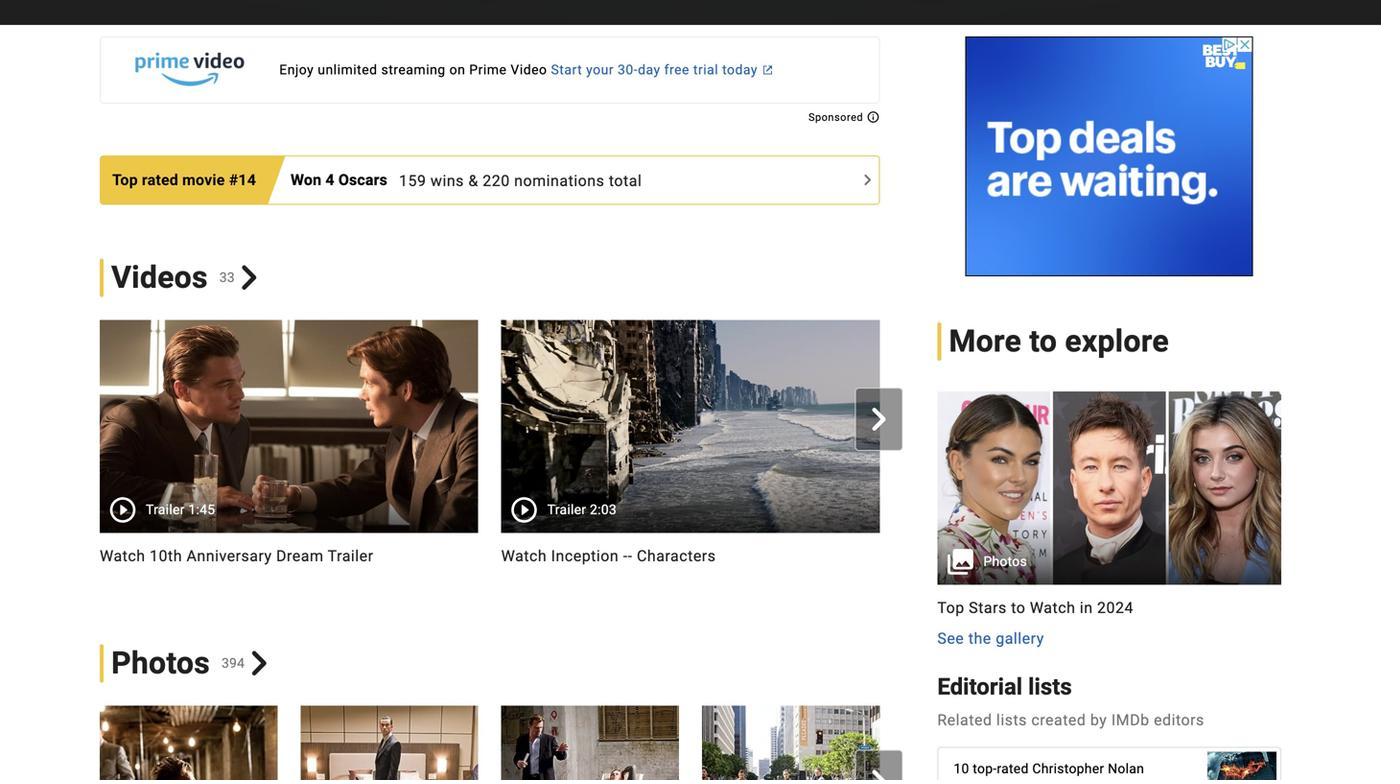 Task type: locate. For each thing, give the bounding box(es) containing it.
#14
[[229, 171, 256, 189]]

#2
[[1079, 547, 1098, 565]]

top-
[[973, 761, 997, 777]]

top stars to watch in 2024 link
[[938, 597, 1282, 620]]

watch left in
[[1030, 599, 1076, 617]]

2 vertical spatial chevron right inline image
[[247, 651, 271, 676]]

trailer 2:03 link
[[501, 320, 880, 533]]

to
[[1030, 323, 1058, 359], [1011, 599, 1026, 617]]

inception
[[551, 547, 619, 565]]

trailer
[[146, 502, 185, 517], [548, 502, 587, 517], [328, 547, 374, 565], [1029, 547, 1075, 565]]

sponsored
[[809, 111, 867, 123]]

220
[[483, 172, 510, 190]]

30-
[[618, 62, 638, 78]]

-
[[623, 547, 628, 565], [628, 547, 633, 565]]

watch inside 'link'
[[501, 547, 547, 565]]

nominations
[[514, 172, 605, 190]]

to inside group
[[1011, 599, 1026, 617]]

0 vertical spatial top
[[112, 171, 138, 189]]

0 vertical spatial lists
[[1029, 673, 1072, 701]]

watch for watch inception -- characters
[[501, 547, 547, 565]]

2:03
[[590, 502, 617, 517]]

lists down editorial lists
[[997, 711, 1028, 729]]

0 vertical spatial rated
[[142, 171, 178, 189]]

see
[[938, 630, 965, 648]]

0 vertical spatial photos
[[984, 554, 1028, 570]]

1 vertical spatial to
[[1011, 599, 1026, 617]]

won 4 oscars button
[[291, 169, 399, 192]]

1:45
[[188, 502, 215, 517]]

watch inception -- characters link
[[501, 544, 880, 567]]

photos
[[984, 554, 1028, 570], [111, 645, 210, 681]]

top up see
[[938, 599, 965, 617]]

watch inception -- characters
[[501, 547, 716, 565]]

inception: trailer #2 image
[[903, 320, 1282, 533]]

top left movie
[[112, 171, 138, 189]]

top inside top rated movie #14 button
[[112, 171, 138, 189]]

top inside 'top stars to watch in 2024' link
[[938, 599, 965, 617]]

1 vertical spatial rated
[[997, 761, 1029, 777]]

related
[[938, 711, 993, 729]]

to right more
[[1030, 323, 1058, 359]]

the
[[969, 630, 992, 648]]

10th anniversary dream trailer image
[[100, 320, 478, 533]]

1 horizontal spatial lists
[[1029, 673, 1072, 701]]

group containing top stars to watch in 2024
[[938, 391, 1282, 650]]

advertisement element
[[966, 36, 1254, 276]]

to right stars
[[1011, 599, 1026, 617]]

0 vertical spatial to
[[1030, 323, 1058, 359]]

lists
[[1029, 673, 1072, 701], [997, 711, 1028, 729]]

watch for watch inception: trailer #2
[[903, 547, 949, 565]]

1 vertical spatial lists
[[997, 711, 1028, 729]]

0 horizontal spatial lists
[[997, 711, 1028, 729]]

watch inception -- characters group
[[501, 320, 880, 590]]

rated inside 10 top-rated christopher nolan
[[997, 761, 1029, 777]]

rated
[[142, 171, 178, 189], [997, 761, 1029, 777]]

won 4 oscars
[[291, 171, 388, 189]]

trailer left 2:03
[[548, 502, 587, 517]]

free
[[665, 62, 690, 78]]

chevron right inline image for photos
[[247, 651, 271, 676]]

leonardo dicaprio, christopher nolan, and elliot page in inception (2010) image
[[501, 705, 679, 780]]

1 horizontal spatial to
[[1030, 323, 1058, 359]]

photos up stars
[[984, 554, 1028, 570]]

1 horizontal spatial rated
[[997, 761, 1029, 777]]

0 horizontal spatial photos
[[111, 645, 210, 681]]

trailer 1:45 link
[[100, 320, 478, 533]]

rated right 10
[[997, 761, 1029, 777]]

1 horizontal spatial photos
[[984, 554, 1028, 570]]

inception -- characters image
[[501, 320, 880, 533]]

top rated movie #14 button
[[101, 159, 264, 201]]

watch inception: trailer #2 group
[[903, 320, 1282, 590]]

group
[[77, 320, 1282, 590], [903, 320, 1282, 533], [938, 391, 1282, 650], [77, 705, 1081, 780]]

chevron right inline image
[[237, 265, 261, 290], [868, 408, 891, 431], [247, 651, 271, 676]]

watch left the inception
[[501, 547, 547, 565]]

1 vertical spatial photos
[[111, 645, 210, 681]]

1 vertical spatial top
[[938, 599, 965, 617]]

related lists created by imdb editors
[[938, 711, 1205, 729]]

nolan
[[1108, 761, 1145, 777]]

watch left 'inception:'
[[903, 547, 949, 565]]

dream
[[276, 547, 324, 565]]

gallery
[[996, 630, 1045, 648]]

33
[[219, 269, 235, 285]]

editorial
[[938, 673, 1023, 701]]

more to explore
[[949, 323, 1169, 359]]

chevron right inline image for videos
[[237, 265, 261, 290]]

characters
[[637, 547, 716, 565]]

top
[[112, 171, 138, 189], [938, 599, 965, 617]]

trailer right dream
[[328, 547, 374, 565]]

leonardo dicaprio, tom berenger, joseph gordon-levitt, tom hardy, cillian murphy, elliot page, and ken watanabe in inception (2010) image
[[301, 705, 478, 780]]

rated left movie
[[142, 171, 178, 189]]

watch
[[100, 547, 145, 565], [501, 547, 547, 565], [903, 547, 949, 565], [1030, 599, 1076, 617]]

0 horizontal spatial top
[[112, 171, 138, 189]]

today
[[723, 62, 758, 78]]

anniversary
[[187, 547, 272, 565]]

oscars
[[339, 171, 388, 189]]

trailer 1:45 group
[[100, 320, 478, 533]]

159
[[399, 172, 426, 190]]

1 horizontal spatial top
[[938, 599, 965, 617]]

trailer 2:03
[[548, 502, 617, 517]]

inception:
[[953, 547, 1025, 565]]

0 horizontal spatial rated
[[142, 171, 178, 189]]

0 vertical spatial chevron right inline image
[[237, 265, 261, 290]]

created
[[1032, 711, 1087, 729]]

in
[[1080, 599, 1093, 617]]

watch left 10th
[[100, 547, 145, 565]]

lukas haas and ken watanabe in inception (2010) image
[[903, 705, 1081, 780]]

lists up created
[[1029, 673, 1072, 701]]

photos left 394
[[111, 645, 210, 681]]

0 horizontal spatial to
[[1011, 599, 1026, 617]]



Task type: describe. For each thing, give the bounding box(es) containing it.
1 vertical spatial chevron right inline image
[[868, 408, 891, 431]]

stars
[[969, 599, 1007, 617]]

rated inside button
[[142, 171, 178, 189]]

lists for related
[[997, 711, 1028, 729]]

won
[[291, 171, 322, 189]]

see more awards and nominations image
[[856, 169, 879, 192]]

watch for watch 10th anniversary dream trailer
[[100, 547, 145, 565]]

&
[[469, 172, 479, 190]]

christopher
[[1033, 761, 1105, 777]]

watch inception: trailer #2 link
[[903, 544, 1282, 567]]

leonardo dicaprio, joseph gordon-levitt, tom hardy, elliot page, ken watanabe, and dileep rao in inception (2010) image
[[702, 705, 880, 780]]

imdb
[[1112, 711, 1150, 729]]

total
[[609, 172, 642, 190]]

start
[[551, 62, 583, 78]]

start your 30-day free trial today link
[[100, 36, 880, 104]]

394
[[222, 655, 245, 671]]

explore
[[1065, 323, 1169, 359]]

trailer 1:45
[[146, 502, 215, 517]]

10 top-rated christopher nolan
[[954, 761, 1145, 780]]

videos
[[111, 259, 208, 295]]

day
[[638, 62, 661, 78]]

lists for editorial
[[1029, 673, 1072, 701]]

2024
[[1098, 599, 1134, 617]]

group containing watch 10th anniversary dream trailer
[[77, 320, 1282, 590]]

159 wins & 220 nominations total
[[399, 172, 642, 190]]

4
[[326, 171, 335, 189]]

watch 10th anniversary dream trailer group
[[100, 320, 478, 590]]

editorial image image
[[938, 391, 1282, 585]]

top rated movie #14
[[112, 171, 256, 189]]

by
[[1091, 711, 1108, 729]]

movie
[[182, 171, 225, 189]]

chevron right inline image
[[868, 770, 891, 780]]

10
[[954, 761, 970, 777]]

more
[[949, 323, 1022, 359]]

trial
[[694, 62, 719, 78]]

leonardo dicaprio and ken watanabe in inception (2010) image
[[100, 705, 278, 780]]

photos link
[[938, 391, 1282, 585]]

trailer 2:03 group
[[501, 320, 880, 533]]

2 - from the left
[[628, 547, 633, 565]]

watch 10th anniversary dream trailer link
[[100, 544, 478, 567]]

top for top stars to watch in 2024
[[938, 599, 965, 617]]

editors
[[1154, 711, 1205, 729]]

your
[[586, 62, 614, 78]]

see the gallery button
[[938, 627, 1045, 650]]

watch inception: trailer #2
[[903, 547, 1098, 565]]

photos group
[[938, 391, 1282, 585]]

trailer left #2 on the right of page
[[1029, 547, 1075, 565]]

top stars to watch in 2024
[[938, 599, 1134, 617]]

photos inside group
[[984, 554, 1028, 570]]

start your 30-day free trial today
[[551, 62, 758, 78]]

top for top rated movie #14
[[112, 171, 138, 189]]

watch 10th anniversary dream trailer
[[100, 547, 374, 565]]

editorial lists
[[938, 673, 1072, 701]]

trailer left 1:45
[[146, 502, 185, 517]]

10 top-rated christopher nolan link
[[939, 748, 1281, 780]]

10th
[[150, 547, 182, 565]]

see the gallery
[[938, 630, 1045, 648]]

1 - from the left
[[623, 547, 628, 565]]

trailer inside watch inception -- characters group
[[548, 502, 587, 517]]

wins
[[431, 172, 464, 190]]



Task type: vqa. For each thing, say whether or not it's contained in the screenshot.
the
yes



